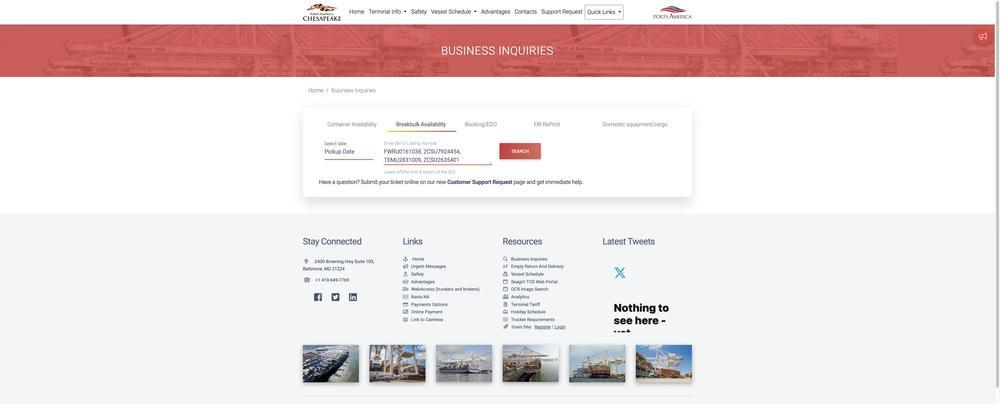 Task type: describe. For each thing, give the bounding box(es) containing it.
tos
[[526, 280, 535, 285]]

0 vertical spatial advantages link
[[479, 5, 512, 19]]

our
[[427, 179, 435, 186]]

home link for urgent messages link in the bottom left of the page
[[403, 257, 424, 262]]

online
[[411, 310, 424, 315]]

login link
[[555, 325, 566, 330]]

register
[[535, 325, 551, 330]]

breakbulk
[[396, 121, 420, 128]]

suite
[[355, 259, 365, 265]]

delivery
[[548, 264, 564, 270]]

breakbulk availability
[[396, 121, 446, 128]]

1 safety from the top
[[411, 8, 427, 15]]

0 horizontal spatial of
[[402, 141, 406, 146]]

link to cameras link
[[403, 318, 444, 323]]

0 vertical spatial inquiries
[[499, 44, 554, 58]]

home for home link to the middle
[[308, 87, 323, 94]]

search inside "button"
[[512, 149, 529, 154]]

requirements
[[527, 318, 555, 323]]

1 horizontal spatial advantages
[[481, 8, 510, 15]]

trucker requirements
[[511, 318, 555, 323]]

terminal for terminal info
[[369, 8, 390, 15]]

4
[[419, 170, 422, 175]]

anchor image
[[403, 258, 408, 262]]

container
[[327, 121, 350, 128]]

latest tweets
[[603, 237, 655, 247]]

ocr
[[511, 287, 520, 292]]

n4
[[423, 295, 429, 300]]

domestic
[[603, 121, 625, 128]]

webaccess (truckers and brokers) link
[[403, 287, 480, 292]]

cameras
[[426, 318, 444, 323]]

quick links link
[[585, 5, 624, 20]]

safety link for bottom the advantages link
[[403, 272, 424, 277]]

link
[[411, 318, 419, 323]]

browser image for ocr
[[503, 288, 508, 292]]

contacts link
[[512, 5, 539, 19]]

customer support request link
[[447, 179, 512, 186]]

web
[[536, 280, 545, 285]]

enter
[[384, 141, 394, 146]]

bill
[[395, 141, 401, 146]]

7769
[[339, 278, 349, 283]]

messages
[[426, 264, 446, 270]]

off
[[397, 170, 402, 175]]

date
[[338, 141, 346, 146]]

payments options
[[411, 302, 448, 308]]

bells image
[[503, 311, 508, 315]]

on
[[420, 179, 426, 186]]

terminal info link
[[366, 5, 409, 19]]

empty
[[511, 264, 524, 270]]

camera image
[[403, 318, 408, 323]]

support request
[[541, 8, 583, 15]]

to
[[421, 318, 425, 323]]

grain site: register | login
[[512, 325, 566, 331]]

login
[[555, 325, 566, 330]]

new
[[436, 179, 446, 186]]

2 vertical spatial business
[[511, 257, 529, 262]]

container storage image
[[403, 295, 408, 300]]

md
[[324, 267, 331, 272]]

2 vertical spatial home
[[412, 257, 424, 262]]

user hard hat image
[[403, 273, 408, 277]]

payment
[[425, 310, 442, 315]]

eir
[[534, 121, 542, 128]]

select
[[325, 141, 337, 146]]

file invoice image
[[503, 303, 508, 308]]

analytics image
[[503, 295, 508, 300]]

link to cameras
[[411, 318, 444, 323]]

1 vertical spatial inquiries
[[355, 87, 376, 94]]

webaccess
[[411, 287, 435, 292]]

urgent
[[411, 264, 424, 270]]

stay
[[303, 237, 319, 247]]

number
[[422, 141, 438, 146]]

availability for container availability
[[352, 121, 377, 128]]

search image
[[503, 258, 508, 262]]

list alt image
[[503, 318, 508, 323]]

breakbulk availability link
[[388, 118, 457, 132]]

availability for breakbulk availability
[[421, 121, 446, 128]]

container availability link
[[319, 118, 388, 131]]

help.
[[572, 179, 583, 186]]

business inquiries link
[[503, 257, 547, 262]]

broening
[[326, 259, 344, 265]]

Enter Bill of Lading Number text field
[[384, 148, 492, 165]]

online payment
[[411, 310, 442, 315]]

0 vertical spatial schedule
[[449, 8, 471, 15]]

baltimore,
[[303, 267, 323, 272]]

leave
[[384, 170, 395, 175]]

0 horizontal spatial vessel schedule link
[[429, 5, 479, 19]]

bol
[[449, 170, 457, 175]]

return
[[525, 264, 538, 270]]

container availability
[[327, 121, 377, 128]]

1 vertical spatial search
[[535, 287, 548, 292]]

navis n4 link
[[403, 295, 429, 300]]

immediate
[[545, 179, 571, 186]]

+1 410-649-7769
[[315, 278, 349, 283]]

ocr image search link
[[503, 287, 548, 292]]

home for home link associated with terminal info link
[[349, 8, 364, 15]]

terminal info
[[369, 8, 402, 15]]

terminal for terminal tariff
[[511, 302, 528, 308]]

letters
[[423, 170, 435, 175]]

analytics
[[511, 295, 529, 300]]

twitter square image
[[332, 293, 339, 302]]

holiday
[[511, 310, 526, 315]]

select date
[[325, 141, 346, 146]]

connected
[[321, 237, 362, 247]]

0 vertical spatial business inquiries
[[441, 44, 554, 58]]

latest
[[603, 237, 626, 247]]



Task type: vqa. For each thing, say whether or not it's contained in the screenshot.
gate to the left
no



Task type: locate. For each thing, give the bounding box(es) containing it.
safety link
[[409, 5, 429, 19], [403, 272, 424, 277]]

your
[[379, 179, 389, 186]]

terminal left the info
[[369, 8, 390, 15]]

enter bill of lading number
[[384, 141, 438, 146]]

1 vertical spatial links
[[403, 237, 423, 247]]

1 horizontal spatial request
[[562, 8, 583, 15]]

holiday schedule link
[[503, 310, 546, 315]]

0 horizontal spatial terminal
[[369, 8, 390, 15]]

links up anchor icon
[[403, 237, 423, 247]]

eir reprint link
[[525, 118, 594, 131]]

2 horizontal spatial home
[[412, 257, 424, 262]]

0 horizontal spatial business
[[331, 87, 354, 94]]

0 horizontal spatial advantages link
[[403, 280, 435, 285]]

safety link right the info
[[409, 5, 429, 19]]

vessel
[[431, 8, 447, 15], [511, 272, 524, 277]]

site:
[[523, 325, 532, 330]]

of right letters
[[436, 170, 440, 175]]

0 vertical spatial request
[[562, 8, 583, 15]]

search down web
[[535, 287, 548, 292]]

seagirt
[[511, 280, 525, 285]]

equipment/cargo
[[626, 121, 667, 128]]

truck container image
[[403, 288, 408, 292]]

1 horizontal spatial vessel schedule link
[[503, 272, 544, 277]]

payments
[[411, 302, 431, 308]]

browser image for seagirt
[[503, 280, 508, 285]]

0 horizontal spatial advantages
[[411, 280, 435, 285]]

1 vertical spatial advantages link
[[403, 280, 435, 285]]

2 vertical spatial home link
[[403, 257, 424, 262]]

0 vertical spatial search
[[512, 149, 529, 154]]

0 vertical spatial support
[[541, 8, 561, 15]]

0 vertical spatial and
[[527, 179, 535, 186]]

facebook square image
[[314, 293, 322, 302]]

webaccess (truckers and brokers)
[[411, 287, 480, 292]]

search button
[[500, 143, 541, 160]]

0 horizontal spatial links
[[403, 237, 423, 247]]

1 browser image from the top
[[503, 280, 508, 285]]

0 horizontal spatial home link
[[308, 87, 323, 94]]

2400 broening hwy suite 105, baltimore, md 21224 link
[[303, 259, 374, 272]]

1 horizontal spatial the
[[441, 170, 447, 175]]

of
[[402, 141, 406, 146], [436, 170, 440, 175]]

hand receiving image
[[403, 280, 408, 285]]

grain
[[512, 325, 522, 330]]

1 horizontal spatial business
[[441, 44, 495, 58]]

1 vertical spatial business
[[331, 87, 354, 94]]

and left brokers) at the bottom left
[[455, 287, 462, 292]]

have a question? submit your ticket online on our new customer support request page and get immediate help.
[[319, 179, 583, 186]]

safety down urgent
[[411, 272, 424, 277]]

0 horizontal spatial home
[[308, 87, 323, 94]]

1 horizontal spatial home
[[349, 8, 364, 15]]

hwy
[[345, 259, 353, 265]]

21224
[[332, 267, 345, 272]]

0 horizontal spatial the
[[403, 170, 409, 175]]

advantages up webaccess
[[411, 280, 435, 285]]

0 vertical spatial advantages
[[481, 8, 510, 15]]

navis
[[411, 295, 422, 300]]

a
[[332, 179, 335, 186]]

0 horizontal spatial vessel schedule
[[431, 8, 472, 15]]

browser image down ship icon
[[503, 280, 508, 285]]

2 availability from the left
[[421, 121, 446, 128]]

and left get
[[527, 179, 535, 186]]

advantages link left contacts
[[479, 5, 512, 19]]

1 vertical spatial schedule
[[525, 272, 544, 277]]

0 horizontal spatial search
[[512, 149, 529, 154]]

phone office image
[[305, 279, 315, 283]]

1 horizontal spatial vessel
[[511, 272, 524, 277]]

home link for terminal info link
[[347, 5, 366, 19]]

trucker requirements link
[[503, 318, 555, 323]]

linkedin image
[[349, 293, 357, 302]]

terminal down "analytics"
[[511, 302, 528, 308]]

seagirt tos web portal link
[[503, 280, 558, 285]]

request
[[562, 8, 583, 15], [493, 179, 512, 186]]

1 horizontal spatial advantages link
[[479, 5, 512, 19]]

1 horizontal spatial links
[[603, 9, 615, 15]]

1 vertical spatial business inquiries
[[331, 87, 376, 94]]

browser image inside seagirt tos web portal link
[[503, 280, 508, 285]]

advantages left contacts
[[481, 8, 510, 15]]

register link
[[533, 325, 551, 330]]

and
[[539, 264, 547, 270]]

quick links
[[587, 9, 617, 15]]

browser image up analytics image on the bottom right
[[503, 288, 508, 292]]

1 vertical spatial terminal
[[511, 302, 528, 308]]

contacts
[[515, 8, 537, 15]]

1 horizontal spatial and
[[527, 179, 535, 186]]

options
[[432, 302, 448, 308]]

first
[[410, 170, 418, 175]]

search up page
[[512, 149, 529, 154]]

domestic equipment/cargo
[[603, 121, 667, 128]]

exchange image
[[503, 265, 508, 270]]

0 vertical spatial vessel schedule link
[[429, 5, 479, 19]]

0 vertical spatial links
[[603, 9, 615, 15]]

advantages link up webaccess
[[403, 280, 435, 285]]

safety link down urgent
[[403, 272, 424, 277]]

map marker alt image
[[305, 260, 314, 265]]

1 horizontal spatial support
[[541, 8, 561, 15]]

1 vertical spatial and
[[455, 287, 462, 292]]

support right customer
[[472, 179, 491, 186]]

analytics link
[[503, 295, 529, 300]]

0 vertical spatial vessel
[[431, 8, 447, 15]]

eir reprint
[[534, 121, 560, 128]]

resources
[[503, 237, 542, 247]]

1 vertical spatial browser image
[[503, 288, 508, 292]]

brokers)
[[463, 287, 480, 292]]

have
[[319, 179, 331, 186]]

2 vertical spatial business inquiries
[[511, 257, 547, 262]]

wheat image
[[503, 325, 509, 330]]

question?
[[337, 179, 360, 186]]

1 availability from the left
[[352, 121, 377, 128]]

urgent messages
[[411, 264, 446, 270]]

1 vertical spatial home link
[[308, 87, 323, 94]]

|
[[552, 325, 553, 331]]

1 vertical spatial vessel schedule
[[511, 272, 544, 277]]

ship image
[[503, 273, 508, 277]]

the left bol
[[441, 170, 447, 175]]

credit card front image
[[403, 311, 408, 315]]

advantages link
[[479, 5, 512, 19], [403, 280, 435, 285]]

availability
[[352, 121, 377, 128], [421, 121, 446, 128]]

0 vertical spatial browser image
[[503, 280, 508, 285]]

customer
[[447, 179, 471, 186]]

vessel schedule
[[431, 8, 472, 15], [511, 272, 544, 277]]

safety
[[411, 8, 427, 15], [411, 272, 424, 277]]

portal
[[546, 280, 558, 285]]

the right off
[[403, 170, 409, 175]]

holiday schedule
[[511, 310, 546, 315]]

links right quick
[[603, 9, 615, 15]]

of right bill on the top left of page
[[402, 141, 406, 146]]

1 vertical spatial support
[[472, 179, 491, 186]]

availability right container
[[352, 121, 377, 128]]

payments options link
[[403, 302, 448, 308]]

0 vertical spatial safety link
[[409, 5, 429, 19]]

1 horizontal spatial of
[[436, 170, 440, 175]]

1 horizontal spatial availability
[[421, 121, 446, 128]]

browser image inside ocr image search link
[[503, 288, 508, 292]]

booking/edo link
[[457, 118, 525, 131]]

0 horizontal spatial vessel
[[431, 8, 447, 15]]

0 horizontal spatial availability
[[352, 121, 377, 128]]

1 vertical spatial safety link
[[403, 272, 424, 277]]

0 vertical spatial vessel schedule
[[431, 8, 472, 15]]

page
[[514, 179, 525, 186]]

1 horizontal spatial vessel schedule
[[511, 272, 544, 277]]

online
[[404, 179, 419, 186]]

2 safety from the top
[[411, 272, 424, 277]]

649-
[[330, 278, 339, 283]]

0 vertical spatial home
[[349, 8, 364, 15]]

0 vertical spatial terminal
[[369, 8, 390, 15]]

safety right the info
[[411, 8, 427, 15]]

1 vertical spatial request
[[493, 179, 512, 186]]

0 vertical spatial home link
[[347, 5, 366, 19]]

1 horizontal spatial search
[[535, 287, 548, 292]]

request left page
[[493, 179, 512, 186]]

0 vertical spatial business
[[441, 44, 495, 58]]

home link
[[347, 5, 366, 19], [308, 87, 323, 94], [403, 257, 424, 262]]

booking/edo
[[465, 121, 497, 128]]

support right contacts
[[541, 8, 561, 15]]

1 vertical spatial safety
[[411, 272, 424, 277]]

request left quick
[[562, 8, 583, 15]]

safety link for the leftmost vessel schedule link
[[409, 5, 429, 19]]

1 vertical spatial of
[[436, 170, 440, 175]]

quick
[[587, 9, 601, 15]]

schedule for vessel schedule link to the bottom
[[525, 272, 544, 277]]

0 vertical spatial of
[[402, 141, 406, 146]]

2 browser image from the top
[[503, 288, 508, 292]]

terminal tariff
[[511, 302, 540, 308]]

empty return and delivery
[[511, 264, 564, 270]]

1 the from the left
[[403, 170, 409, 175]]

0 horizontal spatial support
[[472, 179, 491, 186]]

2 the from the left
[[441, 170, 447, 175]]

2 horizontal spatial home link
[[403, 257, 424, 262]]

2 horizontal spatial business
[[511, 257, 529, 262]]

online payment link
[[403, 310, 442, 315]]

credit card image
[[403, 303, 408, 308]]

vessel schedule link
[[429, 5, 479, 19], [503, 272, 544, 277]]

advantages
[[481, 8, 510, 15], [411, 280, 435, 285]]

2 vertical spatial schedule
[[527, 310, 546, 315]]

0 vertical spatial safety
[[411, 8, 427, 15]]

(truckers
[[436, 287, 454, 292]]

empty return and delivery link
[[503, 264, 564, 270]]

bullhorn image
[[403, 265, 408, 270]]

availability up number on the top left of the page
[[421, 121, 446, 128]]

1 vertical spatial advantages
[[411, 280, 435, 285]]

the
[[403, 170, 409, 175], [441, 170, 447, 175]]

1 vertical spatial home
[[308, 87, 323, 94]]

schedule for holiday schedule link
[[527, 310, 546, 315]]

1 vertical spatial vessel
[[511, 272, 524, 277]]

+1 410-649-7769 link
[[303, 278, 349, 283]]

reprint
[[543, 121, 560, 128]]

0 horizontal spatial and
[[455, 287, 462, 292]]

1 vertical spatial vessel schedule link
[[503, 272, 544, 277]]

2 vertical spatial inquiries
[[530, 257, 547, 262]]

support request link
[[539, 5, 585, 19]]

Select date text field
[[325, 146, 373, 160]]

browser image
[[503, 280, 508, 285], [503, 288, 508, 292]]

1 horizontal spatial home link
[[347, 5, 366, 19]]

0 horizontal spatial request
[[493, 179, 512, 186]]

1 horizontal spatial terminal
[[511, 302, 528, 308]]

urgent messages link
[[403, 264, 446, 270]]



